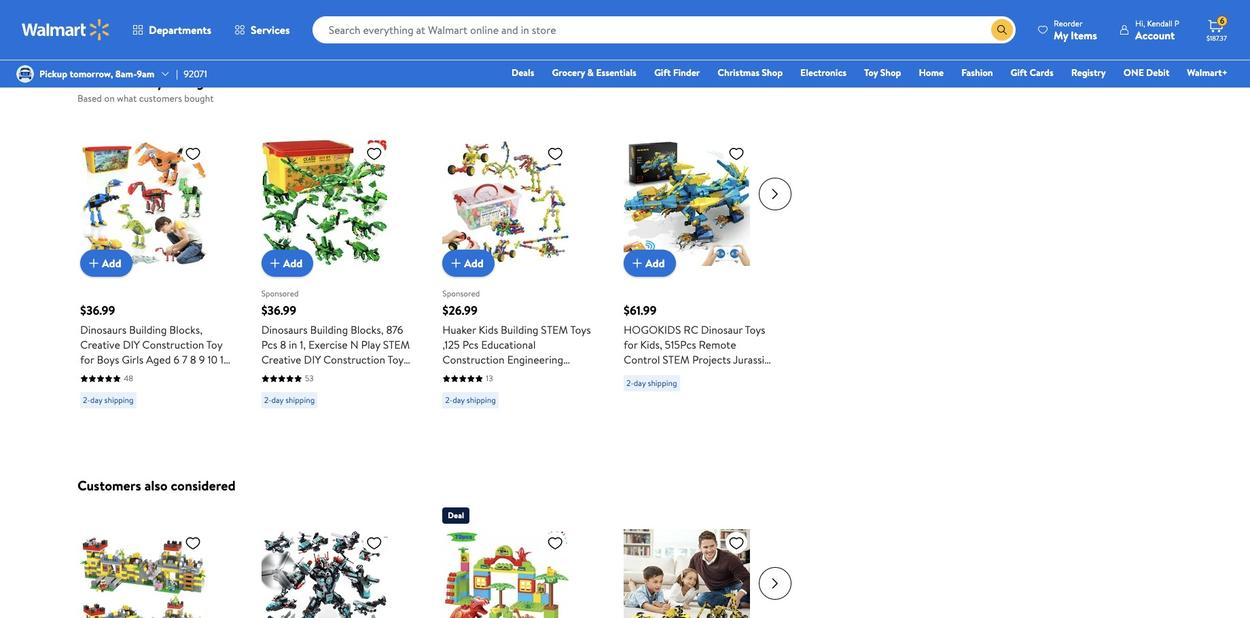 Task type: describe. For each thing, give the bounding box(es) containing it.
items
[[121, 72, 154, 91]]

product group containing $61.99
[[624, 113, 775, 414]]

projects
[[692, 353, 731, 368]]

one debit
[[1124, 66, 1170, 79]]

$36.99 inside the sponsored $36.99 dinosaurs building blocks, 876 pcs 8 in 1, exercise n play stem creative diy construction toy for boys girls with storage bucket
[[261, 302, 296, 319]]

6-
[[646, 397, 656, 412]]

for left kids,
[[624, 338, 638, 353]]

product group containing deal
[[443, 502, 594, 619]]

dinosaurs building blocks, creative diy construction toy for boys girls aged 6 7 8 9 10 11 12 (539 pieces) image
[[80, 140, 207, 266]]

sets
[[720, 368, 740, 383]]

fashion
[[962, 66, 993, 79]]

home
[[919, 66, 944, 79]]

tomorrow,
[[70, 67, 113, 81]]

for inside the "$36.99 dinosaurs building blocks, creative diy construction toy for boys girls aged 6 7 8 9 10 11 12 (539 pieces)"
[[80, 353, 94, 368]]

building up engineering at the bottom left of the page
[[501, 323, 538, 338]]

12 for $26.99
[[584, 368, 593, 383]]

building left the 13
[[443, 368, 480, 383]]

construction inside the sponsored $36.99 dinosaurs building blocks, 876 pcs 8 in 1, exercise n play stem creative diy construction toy for boys girls with storage bucket
[[323, 353, 385, 368]]

diy inside the "$36.99 dinosaurs building blocks, creative diy construction toy for boys girls aged 6 7 8 9 10 11 12 (539 pieces)"
[[123, 338, 140, 353]]

reorder my items
[[1054, 17, 1097, 42]]

christmas shop link
[[712, 65, 789, 80]]

kit
[[516, 368, 529, 383]]

1,
[[300, 338, 306, 353]]

6.85
[[551, 14, 569, 27]]

cards
[[1030, 66, 1054, 79]]

christmas
[[718, 66, 760, 79]]

gift for gift cards
[[1011, 66, 1027, 79]]

10.43 x 6.85 x 4.96 inches
[[521, 14, 625, 27]]

dinosaurs inside the "$36.99 dinosaurs building blocks, creative diy construction toy for boys girls aged 6 7 8 9 10 11 12 (539 pieces)"
[[80, 323, 126, 338]]

pickup tomorrow, 8am-9am
[[39, 67, 154, 81]]

toy shop link
[[858, 65, 907, 80]]

aged
[[146, 353, 171, 368]]

blocks, inside the "$36.99 dinosaurs building blocks, creative diy construction toy for boys girls aged 6 7 8 9 10 11 12 (539 pieces)"
[[169, 323, 202, 338]]

walmart+
[[1187, 66, 1228, 79]]

2 x from the left
[[571, 14, 576, 27]]

registry
[[1071, 66, 1106, 79]]

add button for sponsored
[[443, 250, 495, 277]]

the fortress building set toys, the medieval castle building block kit, christmas gift for boys girls kids ages 6  (589 pieces) image
[[80, 530, 207, 619]]

control
[[624, 353, 660, 368]]

53
[[305, 373, 314, 385]]

10.43
[[521, 14, 542, 27]]

$61.99 hogokids rc dinosaur toys for kids, 515pcs remote control stem projects jurassic building toys blocks sets educational birthday gift for kids 6-12 year old
[[624, 302, 770, 412]]

might
[[181, 72, 217, 91]]

7
[[182, 353, 188, 368]]

add for $61.99
[[645, 256, 665, 271]]

8 inside the sponsored $36.99 dinosaurs building blocks, 876 pcs 8 in 1, exercise n play stem creative diy construction toy for boys girls with storage bucket
[[280, 338, 286, 353]]

year inside $61.99 hogokids rc dinosaur toys for kids, 515pcs remote control stem projects jurassic building toys blocks sets educational birthday gift for kids 6-12 year old
[[668, 397, 688, 412]]

sponsored $26.99 huaker kids building stem toys ,125 pcs educational construction engineering building blocks kit for ages 3-12 year old boys and girls
[[443, 288, 593, 397]]

1 x from the left
[[545, 14, 549, 27]]

dimensions
[[462, 14, 510, 27]]

pcs inside the sponsored $36.99 dinosaurs building blocks, 876 pcs 8 in 1, exercise n play stem creative diy construction toy for boys girls with storage bucket
[[261, 338, 277, 353]]

deals
[[512, 66, 534, 79]]

add to favorites list, dinosaurs building blocks, 876 pcs 8 in 1, exercise n play stem creative diy construction toy for boys girls with storage bucket image
[[366, 145, 382, 162]]

diy inside the sponsored $36.99 dinosaurs building blocks, 876 pcs 8 in 1, exercise n play stem creative diy construction toy for boys girls with storage bucket
[[304, 353, 321, 368]]

based
[[77, 91, 102, 105]]

services
[[251, 22, 290, 37]]

kids,
[[640, 338, 662, 353]]

on
[[104, 91, 115, 105]]

blocks, inside the sponsored $36.99 dinosaurs building blocks, 876 pcs 8 in 1, exercise n play stem creative diy construction toy for boys girls with storage bucket
[[351, 323, 384, 338]]

9am
[[137, 67, 154, 81]]

search icon image
[[997, 24, 1008, 35]]

my
[[1054, 28, 1068, 42]]

essentials
[[596, 66, 637, 79]]

gift finder
[[654, 66, 700, 79]]

creative inside the "$36.99 dinosaurs building blocks, creative diy construction toy for boys girls aged 6 7 8 9 10 11 12 (539 pieces)"
[[80, 338, 120, 353]]

engineering
[[507, 353, 563, 368]]

$36.99 dinosaurs building blocks, creative diy construction toy for boys girls aged 6 7 8 9 10 11 12 (539 pieces)
[[80, 302, 227, 383]]

in
[[289, 338, 297, 353]]

12 for dinosaurs
[[80, 368, 90, 383]]

toys inside sponsored $26.99 huaker kids building stem toys ,125 pcs educational construction engineering building blocks kit for ages 3-12 year old boys and girls
[[570, 323, 591, 338]]

n
[[350, 338, 358, 353]]

add to cart image for $36.99
[[86, 255, 102, 272]]

considered
[[171, 477, 236, 495]]

&
[[587, 66, 594, 79]]

dinosaurs inside the sponsored $36.99 dinosaurs building blocks, 876 pcs 8 in 1, exercise n play stem creative diy construction toy for boys girls with storage bucket
[[261, 323, 308, 338]]

1 horizontal spatial toys
[[664, 368, 684, 383]]

pieces
[[88, 14, 115, 27]]

finder
[[673, 66, 700, 79]]

48
[[124, 373, 133, 385]]

shipping up 6-
[[648, 378, 677, 389]]

shipping down the 13
[[467, 395, 496, 406]]

hi,
[[1135, 17, 1145, 29]]

similar
[[77, 72, 118, 91]]

what
[[117, 91, 137, 105]]

pickup
[[39, 67, 67, 81]]

departments
[[149, 22, 211, 37]]

add to favorites list, dinosaurs building blocks, creative diy construction toy for boys girls aged 6 7 8 9 10 11 12 (539 pieces) image
[[185, 145, 201, 162]]

stem inside $61.99 hogokids rc dinosaur toys for kids, 515pcs remote control stem projects jurassic building toys blocks sets educational birthday gift for kids 6-12 year old
[[663, 353, 690, 368]]

for right sets
[[744, 383, 758, 397]]

add for sponsored
[[464, 256, 484, 271]]

electronics link
[[794, 65, 853, 80]]

3-
[[574, 368, 584, 383]]

reorder
[[1054, 17, 1083, 29]]

old inside $61.99 hogokids rc dinosaur toys for kids, 515pcs remote control stem projects jurassic building toys blocks sets educational birthday gift for kids 6-12 year old
[[690, 397, 708, 412]]

2 horizontal spatial toy
[[864, 66, 878, 79]]

gift cards link
[[1005, 65, 1060, 80]]

11
[[220, 353, 227, 368]]

shipping down 53
[[286, 395, 315, 406]]

for inside the sponsored $36.99 dinosaurs building blocks, 876 pcs 8 in 1, exercise n play stem creative diy construction toy for boys girls with storage bucket
[[261, 368, 275, 383]]

exercise
[[308, 338, 348, 353]]

construction inside sponsored $26.99 huaker kids building stem toys ,125 pcs educational construction engineering building blocks kit for ages 3-12 year old boys and girls
[[443, 353, 505, 368]]

gift inside $61.99 hogokids rc dinosaur toys for kids, 515pcs remote control stem projects jurassic building toys blocks sets educational birthday gift for kids 6-12 year old
[[723, 383, 742, 397]]

add to favorites list, vatos robot stem building toy for boys, 25 in 1 best gift toy for boys ages 6 7 8 9 10 11 12 image
[[366, 535, 382, 552]]

grocery & essentials
[[552, 66, 637, 79]]

6 inside 6 $187.37
[[1220, 15, 1225, 27]]

one
[[1124, 66, 1144, 79]]

12 inside $61.99 hogokids rc dinosaur toys for kids, 515pcs remote control stem projects jurassic building toys blocks sets educational birthday gift for kids 6-12 year old
[[656, 397, 665, 412]]

2-day shipping down 53
[[264, 395, 315, 406]]

blocks inside $61.99 hogokids rc dinosaur toys for kids, 515pcs remote control stem projects jurassic building toys blocks sets educational birthday gift for kids 6-12 year old
[[687, 368, 717, 383]]

shipping down 48
[[104, 395, 134, 406]]

kendall
[[1147, 17, 1173, 29]]

6 inside the "$36.99 dinosaurs building blocks, creative diy construction toy for boys girls aged 6 7 8 9 10 11 12 (539 pieces)"
[[173, 353, 179, 368]]

hogokids
[[624, 323, 681, 338]]

8 inside the "$36.99 dinosaurs building blocks, creative diy construction toy for boys girls aged 6 7 8 9 10 11 12 (539 pieces)"
[[190, 353, 196, 368]]

gift cards
[[1011, 66, 1054, 79]]

building inside the "$36.99 dinosaurs building blocks, creative diy construction toy for boys girls aged 6 7 8 9 10 11 12 (539 pieces)"
[[129, 323, 167, 338]]

dinosaur
[[701, 323, 743, 338]]

deals link
[[506, 65, 540, 80]]

9
[[199, 353, 205, 368]]

grocery & essentials link
[[546, 65, 643, 80]]

girls inside sponsored $26.99 huaker kids building stem toys ,125 pcs educational construction engineering building blocks kit for ages 3-12 year old boys and girls
[[530, 383, 551, 397]]

registry link
[[1065, 65, 1112, 80]]

pieces)
[[116, 368, 150, 383]]



Task type: locate. For each thing, give the bounding box(es) containing it.
8 right 7
[[190, 353, 196, 368]]

blocks inside sponsored $26.99 huaker kids building stem toys ,125 pcs educational construction engineering building blocks kit for ages 3-12 year old boys and girls
[[483, 368, 513, 383]]

8
[[280, 338, 286, 353], [190, 353, 196, 368]]

0 vertical spatial educational
[[481, 338, 536, 353]]

1 horizontal spatial blocks,
[[351, 323, 384, 338]]

walmart image
[[22, 19, 110, 41]]

Walmart Site-Wide search field
[[312, 16, 1016, 43]]

old down "projects"
[[690, 397, 708, 412]]

12 right ages
[[584, 368, 593, 383]]

stem inside the sponsored $36.99 dinosaurs building blocks, 876 pcs 8 in 1, exercise n play stem creative diy construction toy for boys girls with storage bucket
[[383, 338, 410, 353]]

$36.99 up the in at bottom
[[261, 302, 296, 319]]

92071
[[184, 67, 207, 81]]

rc
[[684, 323, 698, 338]]

diy up pieces)
[[123, 338, 140, 353]]

old left the 13
[[465, 383, 483, 397]]

0 horizontal spatial 6
[[173, 353, 179, 368]]

1 horizontal spatial blocks
[[687, 368, 717, 383]]

creative up (539
[[80, 338, 120, 353]]

0 horizontal spatial year
[[443, 383, 462, 397]]

educational up kit
[[481, 338, 536, 353]]

creative
[[80, 338, 120, 353], [261, 353, 301, 368]]

0 horizontal spatial x
[[545, 14, 549, 27]]

deal
[[448, 510, 464, 521]]

2-day shipping down the 13
[[445, 395, 496, 406]]

p
[[1175, 17, 1180, 29]]

toys
[[570, 323, 591, 338], [745, 323, 765, 338], [664, 368, 684, 383]]

2-day shipping
[[626, 378, 677, 389], [83, 395, 134, 406], [264, 395, 315, 406], [445, 395, 496, 406]]

sponsored inside sponsored $26.99 huaker kids building stem toys ,125 pcs educational construction engineering building blocks kit for ages 3-12 year old boys and girls
[[443, 288, 480, 299]]

boys inside the sponsored $36.99 dinosaurs building blocks, 876 pcs 8 in 1, exercise n play stem creative diy construction toy for boys girls with storage bucket
[[278, 368, 300, 383]]

add to favorites list, toyvelt dinosaur blocks toy 72 piece jurassic era block set ? compatible with all major brands entertaining and educational children?s dinosaur toys ? for boys & girls ages 3 -12 years old image
[[547, 535, 563, 552]]

building left the n
[[310, 323, 348, 338]]

add button for $36.99
[[80, 250, 132, 277]]

12 left the "birthday"
[[656, 397, 665, 412]]

product group
[[80, 113, 231, 414], [261, 113, 413, 414], [443, 113, 594, 414], [624, 113, 775, 414], [261, 502, 413, 619], [443, 502, 594, 619], [624, 502, 775, 619]]

account
[[1135, 28, 1175, 42]]

1 horizontal spatial diy
[[304, 353, 321, 368]]

0 horizontal spatial add to cart image
[[86, 255, 102, 272]]

4.96
[[578, 14, 596, 27]]

$36.99 inside the "$36.99 dinosaurs building blocks, creative diy construction toy for boys girls aged 6 7 8 9 10 11 12 (539 pieces)"
[[80, 302, 115, 319]]

8 left the in at bottom
[[280, 338, 286, 353]]

1 horizontal spatial x
[[571, 14, 576, 27]]

0 horizontal spatial blocks,
[[169, 323, 202, 338]]

boys inside sponsored $26.99 huaker kids building stem toys ,125 pcs educational construction engineering building blocks kit for ages 3-12 year old boys and girls
[[485, 383, 508, 397]]

1 shop from the left
[[762, 66, 783, 79]]

toy right electronics
[[864, 66, 878, 79]]

building up aged
[[129, 323, 167, 338]]

2 horizontal spatial stem
[[663, 353, 690, 368]]

1 horizontal spatial 6
[[1220, 15, 1225, 27]]

with
[[327, 368, 347, 383]]

0 horizontal spatial creative
[[80, 338, 120, 353]]

1 horizontal spatial construction
[[323, 353, 385, 368]]

toy inside the "$36.99 dinosaurs building blocks, creative diy construction toy for boys girls aged 6 7 8 9 10 11 12 (539 pieces)"
[[206, 338, 222, 353]]

1 horizontal spatial stem
[[541, 323, 568, 338]]

4 add button from the left
[[624, 250, 676, 277]]

2 horizontal spatial construction
[[443, 353, 505, 368]]

12 inside sponsored $26.99 huaker kids building stem toys ,125 pcs educational construction engineering building blocks kit for ages 3-12 year old boys and girls
[[584, 368, 593, 383]]

add to favorites list, huaker kids building stem toys ,125 pcs educational construction engineering building blocks kit for ages 3-12 year old boys and girls image
[[547, 145, 563, 162]]

also
[[144, 477, 167, 495]]

,125
[[443, 338, 460, 353]]

electronics
[[800, 66, 847, 79]]

0 horizontal spatial toys
[[570, 323, 591, 338]]

2 horizontal spatial 12
[[656, 397, 665, 412]]

hogokids rc dinosaur toys for kids, 515pcs remote control stem projects jurassic building toys blocks sets educational birthday gift for kids 6-12 year old image
[[624, 140, 750, 266]]

0 horizontal spatial construction
[[142, 338, 204, 353]]

1 add button from the left
[[80, 250, 132, 277]]

gift for gift finder
[[654, 66, 671, 79]]

sponsored $36.99 dinosaurs building blocks, 876 pcs 8 in 1, exercise n play stem creative diy construction toy for boys girls with storage bucket
[[261, 288, 410, 397]]

girls up 48
[[122, 353, 143, 368]]

1 vertical spatial kids
[[624, 397, 643, 412]]

gift
[[654, 66, 671, 79], [1011, 66, 1027, 79], [723, 383, 742, 397]]

3 add to cart image from the left
[[448, 255, 464, 272]]

blocks left sets
[[687, 368, 717, 383]]

for left 53
[[261, 368, 275, 383]]

2 horizontal spatial toys
[[745, 323, 765, 338]]

0 horizontal spatial diy
[[123, 338, 140, 353]]

shop for toy shop
[[880, 66, 901, 79]]

0 horizontal spatial 8
[[190, 353, 196, 368]]

0 horizontal spatial educational
[[481, 338, 536, 353]]

year right 6-
[[668, 397, 688, 412]]

kids
[[479, 323, 498, 338], [624, 397, 643, 412]]

0 horizontal spatial girls
[[122, 353, 143, 368]]

gift finder link
[[648, 65, 706, 80]]

blocks, up 7
[[169, 323, 202, 338]]

1 add to cart image from the left
[[86, 255, 102, 272]]

2 dinosaurs from the left
[[261, 323, 308, 338]]

2 add button from the left
[[261, 250, 313, 277]]

next slide for similar items you might like list image
[[759, 178, 791, 211]]

herrnalise building kit toys for boys robot kits for boys 6-12, 8 in1 erector set for boys diy engineering building blocks toys gifts for 5 6 7 8 9 years old boy toy for child image
[[624, 530, 750, 619]]

pcs left the in at bottom
[[261, 338, 277, 353]]

toy right play
[[388, 353, 404, 368]]

Search search field
[[312, 16, 1016, 43]]

creative inside the sponsored $36.99 dinosaurs building blocks, 876 pcs 8 in 1, exercise n play stem creative diy construction toy for boys girls with storage bucket
[[261, 353, 301, 368]]

0 horizontal spatial old
[[465, 383, 483, 397]]

birthday
[[681, 383, 720, 397]]

x right 6.85
[[571, 14, 576, 27]]

1 horizontal spatial kids
[[624, 397, 643, 412]]

ages
[[548, 368, 571, 383]]

add to favorites list, the fortress building set toys, the medieval castle building block kit, christmas gift for boys girls kids ages 6  (589 pieces) image
[[185, 535, 201, 552]]

debit
[[1146, 66, 1170, 79]]

0 horizontal spatial shop
[[762, 66, 783, 79]]

inches
[[598, 14, 625, 27]]

6 up $187.37 at right
[[1220, 15, 1225, 27]]

0 horizontal spatial pcs
[[261, 338, 277, 353]]

gift left cards
[[1011, 66, 1027, 79]]

12 inside the "$36.99 dinosaurs building blocks, creative diy construction toy for boys girls aged 6 7 8 9 10 11 12 (539 pieces)"
[[80, 368, 90, 383]]

stem up engineering at the bottom left of the page
[[541, 323, 568, 338]]

shop right 'christmas'
[[762, 66, 783, 79]]

3 add button from the left
[[443, 250, 495, 277]]

4 add from the left
[[645, 256, 665, 271]]

add to cart image
[[86, 255, 102, 272], [267, 255, 283, 272], [448, 255, 464, 272]]

shop left home link
[[880, 66, 901, 79]]

diy up 53
[[304, 353, 321, 368]]

1 horizontal spatial 8
[[280, 338, 286, 353]]

$36.99 up (539
[[80, 302, 115, 319]]

2 shop from the left
[[880, 66, 901, 79]]

1 blocks, from the left
[[169, 323, 202, 338]]

customers also considered
[[77, 477, 236, 495]]

boys left aged
[[97, 353, 119, 368]]

1 horizontal spatial sponsored
[[443, 288, 480, 299]]

876
[[386, 323, 403, 338]]

boys left 53
[[278, 368, 300, 383]]

like
[[220, 72, 240, 91]]

kids inside sponsored $26.99 huaker kids building stem toys ,125 pcs educational construction engineering building blocks kit for ages 3-12 year old boys and girls
[[479, 323, 498, 338]]

huaker kids building stem toys ,125 pcs educational construction engineering building blocks kit for ages 3-12 year old boys and girls image
[[443, 140, 569, 266]]

2 blocks, from the left
[[351, 323, 384, 338]]

blocks left kit
[[483, 368, 513, 383]]

2 pcs from the left
[[462, 338, 479, 353]]

stem inside sponsored $26.99 huaker kids building stem toys ,125 pcs educational construction engineering building blocks kit for ages 3-12 year old boys and girls
[[541, 323, 568, 338]]

girls inside the "$36.99 dinosaurs building blocks, creative diy construction toy for boys girls aged 6 7 8 9 10 11 12 (539 pieces)"
[[122, 353, 143, 368]]

0 horizontal spatial 12
[[80, 368, 90, 383]]

1 vertical spatial 6
[[173, 353, 179, 368]]

add for $36.99
[[102, 256, 121, 271]]

1 horizontal spatial educational
[[624, 383, 678, 397]]

| 92071
[[176, 67, 207, 81]]

2-
[[626, 378, 634, 389], [83, 395, 90, 406], [264, 395, 271, 406], [445, 395, 453, 406]]

1 horizontal spatial add to cart image
[[267, 255, 283, 272]]

sponsored up $26.99
[[443, 288, 480, 299]]

0 vertical spatial kids
[[479, 323, 498, 338]]

1 add from the left
[[102, 256, 121, 271]]

old
[[465, 383, 483, 397], [690, 397, 708, 412]]

2 add from the left
[[283, 256, 303, 271]]

1 horizontal spatial pcs
[[462, 338, 479, 353]]

1 vertical spatial educational
[[624, 383, 678, 397]]

pcs
[[261, 338, 277, 353], [462, 338, 479, 353]]

12 left (539
[[80, 368, 90, 383]]

bought
[[184, 91, 214, 105]]

you
[[157, 72, 178, 91]]

6 left 7
[[173, 353, 179, 368]]

boys inside the "$36.99 dinosaurs building blocks, creative diy construction toy for boys girls aged 6 7 8 9 10 11 12 (539 pieces)"
[[97, 353, 119, 368]]

1 horizontal spatial toy
[[388, 353, 404, 368]]

construction inside the "$36.99 dinosaurs building blocks, creative diy construction toy for boys girls aged 6 7 8 9 10 11 12 (539 pieces)"
[[142, 338, 204, 353]]

add to cart image for sponsored
[[448, 255, 464, 272]]

pcs right ,125
[[462, 338, 479, 353]]

2 horizontal spatial add to cart image
[[448, 255, 464, 272]]

boys
[[97, 353, 119, 368], [278, 368, 300, 383], [485, 383, 508, 397]]

toys up 3- in the left of the page
[[570, 323, 591, 338]]

1 horizontal spatial dinosaurs
[[261, 323, 308, 338]]

girls right the and
[[530, 383, 551, 397]]

and
[[510, 383, 527, 397]]

0 horizontal spatial boys
[[97, 353, 119, 368]]

play
[[361, 338, 380, 353]]

building
[[129, 323, 167, 338], [310, 323, 348, 338], [501, 323, 538, 338], [443, 368, 480, 383], [624, 368, 661, 383]]

sponsored up the in at bottom
[[261, 288, 299, 299]]

building up 6-
[[624, 368, 661, 383]]

construction
[[142, 338, 204, 353], [323, 353, 385, 368], [443, 353, 505, 368]]

add to favorites list, hogokids rc dinosaur toys for kids, 515pcs remote control stem projects jurassic building toys blocks sets educational birthday gift for kids 6-12 year old image
[[728, 145, 745, 162]]

year left the 13
[[443, 383, 462, 397]]

6 $187.37
[[1207, 15, 1227, 43]]

13
[[486, 373, 493, 385]]

shop for christmas shop
[[762, 66, 783, 79]]

blocks
[[483, 368, 513, 383], [687, 368, 717, 383]]

0 horizontal spatial blocks
[[483, 368, 513, 383]]

items
[[1071, 28, 1097, 42]]

educational down control
[[624, 383, 678, 397]]

blocks, left 876
[[351, 323, 384, 338]]

toyvelt dinosaur blocks toy 72 piece jurassic era block set ? compatible with all major brands entertaining and educational children?s dinosaur toys ? for boys & girls ages 3 -12 years old image
[[443, 530, 569, 619]]

2 add to cart image from the left
[[267, 255, 283, 272]]

3 add from the left
[[464, 256, 484, 271]]

dinosaurs left 'exercise'
[[261, 323, 308, 338]]

girls left with
[[303, 368, 325, 383]]

stem
[[541, 323, 568, 338], [383, 338, 410, 353], [663, 353, 690, 368]]

$187.37
[[1207, 33, 1227, 43]]

vatos robot stem building toy for boys, 25 in 1 best gift toy for boys ages 6 7 8 9 10 11 12 image
[[261, 530, 388, 619]]

product group containing $26.99
[[443, 113, 594, 414]]

dinosaurs up (539
[[80, 323, 126, 338]]

toys up jurassic
[[745, 323, 765, 338]]

1 horizontal spatial gift
[[723, 383, 742, 397]]

for right kit
[[532, 368, 545, 383]]

1 horizontal spatial shop
[[880, 66, 901, 79]]

1 blocks from the left
[[483, 368, 513, 383]]

building inside the sponsored $36.99 dinosaurs building blocks, 876 pcs 8 in 1, exercise n play stem creative diy construction toy for boys girls with storage bucket
[[310, 323, 348, 338]]

2 $36.99 from the left
[[261, 302, 296, 319]]

0 horizontal spatial sponsored
[[261, 288, 299, 299]]

1 pcs from the left
[[261, 338, 277, 353]]

services button
[[223, 14, 301, 46]]

kids inside $61.99 hogokids rc dinosaur toys for kids, 515pcs remote control stem projects jurassic building toys blocks sets educational birthday gift for kids 6-12 year old
[[624, 397, 643, 412]]

add button
[[80, 250, 132, 277], [261, 250, 313, 277], [443, 250, 495, 277], [624, 250, 676, 277]]

2 horizontal spatial boys
[[485, 383, 508, 397]]

0 horizontal spatial kids
[[479, 323, 498, 338]]

next slide for customers also considered list image
[[759, 568, 791, 600]]

0 horizontal spatial toy
[[206, 338, 222, 353]]

1 horizontal spatial old
[[690, 397, 708, 412]]

1 horizontal spatial year
[[668, 397, 688, 412]]

kids right "huaker"
[[479, 323, 498, 338]]

educational inside $61.99 hogokids rc dinosaur toys for kids, 515pcs remote control stem projects jurassic building toys blocks sets educational birthday gift for kids 6-12 year old
[[624, 383, 678, 397]]

1 horizontal spatial girls
[[303, 368, 325, 383]]

gift right the "birthday"
[[723, 383, 742, 397]]

departments button
[[121, 14, 223, 46]]

1 horizontal spatial creative
[[261, 353, 301, 368]]

shop
[[762, 66, 783, 79], [880, 66, 901, 79]]

creative up bucket
[[261, 353, 301, 368]]

girls inside the sponsored $36.99 dinosaurs building blocks, 876 pcs 8 in 1, exercise n play stem creative diy construction toy for boys girls with storage bucket
[[303, 368, 325, 383]]

customers
[[139, 91, 182, 105]]

1 dinosaurs from the left
[[80, 323, 126, 338]]

bucket
[[261, 383, 294, 397]]

1 horizontal spatial boys
[[278, 368, 300, 383]]

building inside $61.99 hogokids rc dinosaur toys for kids, 515pcs remote control stem projects jurassic building toys blocks sets educational birthday gift for kids 6-12 year old
[[624, 368, 661, 383]]

0 horizontal spatial dinosaurs
[[80, 323, 126, 338]]

shipping
[[648, 378, 677, 389], [104, 395, 134, 406], [286, 395, 315, 406], [467, 395, 496, 406]]

0 horizontal spatial $36.99
[[80, 302, 115, 319]]

for inside sponsored $26.99 huaker kids building stem toys ,125 pcs educational construction engineering building blocks kit for ages 3-12 year old boys and girls
[[532, 368, 545, 383]]

1 $36.99 from the left
[[80, 302, 115, 319]]

add to cart image
[[629, 255, 645, 272]]

toy shop
[[864, 66, 901, 79]]

 image
[[16, 65, 34, 83]]

$61.99
[[624, 302, 657, 319]]

gift left finder
[[654, 66, 671, 79]]

2-day shipping down (539
[[83, 395, 134, 406]]

2 horizontal spatial girls
[[530, 383, 551, 397]]

2 blocks from the left
[[687, 368, 717, 383]]

toy
[[864, 66, 878, 79], [206, 338, 222, 353], [388, 353, 404, 368]]

1
[[142, 14, 145, 27]]

2 horizontal spatial gift
[[1011, 66, 1027, 79]]

storage
[[350, 368, 387, 383]]

toy right 9
[[206, 338, 222, 353]]

515pcs
[[665, 338, 696, 353]]

toys down 515pcs
[[664, 368, 684, 383]]

toy inside the sponsored $36.99 dinosaurs building blocks, 876 pcs 8 in 1, exercise n play stem creative diy construction toy for boys girls with storage bucket
[[388, 353, 404, 368]]

dinosaurs building blocks, 876 pcs 8 in 1, exercise n play stem creative diy construction toy for boys girls with storage bucket image
[[261, 140, 388, 266]]

year inside sponsored $26.99 huaker kids building stem toys ,125 pcs educational construction engineering building blocks kit for ages 3-12 year old boys and girls
[[443, 383, 462, 397]]

huaker
[[443, 323, 476, 338]]

0 vertical spatial 6
[[1220, 15, 1225, 27]]

x left 6.85
[[545, 14, 549, 27]]

0 horizontal spatial stem
[[383, 338, 410, 353]]

sponsored for $26.99
[[443, 288, 480, 299]]

1 horizontal spatial 12
[[584, 368, 593, 383]]

add button for $61.99
[[624, 250, 676, 277]]

add to favorites list, herrnalise building kit toys for boys robot kits for boys 6-12, 8 in1 erector set for boys diy engineering building blocks toys gifts for 5 6 7 8 9 years old boy toy for child image
[[728, 535, 745, 552]]

fashion link
[[955, 65, 999, 80]]

pcs inside sponsored $26.99 huaker kids building stem toys ,125 pcs educational construction engineering building blocks kit for ages 3-12 year old boys and girls
[[462, 338, 479, 353]]

educational inside sponsored $26.99 huaker kids building stem toys ,125 pcs educational construction engineering building blocks kit for ages 3-12 year old boys and girls
[[481, 338, 536, 353]]

jurassic
[[733, 353, 770, 368]]

boys left the and
[[485, 383, 508, 397]]

|
[[176, 67, 178, 81]]

sponsored inside the sponsored $36.99 dinosaurs building blocks, 876 pcs 8 in 1, exercise n play stem creative diy construction toy for boys girls with storage bucket
[[261, 288, 299, 299]]

1 horizontal spatial $36.99
[[261, 302, 296, 319]]

2-day shipping up 6-
[[626, 378, 677, 389]]

stem right kids,
[[663, 353, 690, 368]]

day
[[634, 378, 646, 389], [90, 395, 102, 406], [271, 395, 284, 406], [453, 395, 465, 406]]

for left pieces)
[[80, 353, 94, 368]]

for
[[624, 338, 638, 353], [80, 353, 94, 368], [261, 368, 275, 383], [532, 368, 545, 383], [744, 383, 758, 397]]

stem right play
[[383, 338, 410, 353]]

2 sponsored from the left
[[443, 288, 480, 299]]

(539
[[92, 368, 114, 383]]

6
[[1220, 15, 1225, 27], [173, 353, 179, 368]]

0 horizontal spatial gift
[[654, 66, 671, 79]]

1 sponsored from the left
[[261, 288, 299, 299]]

old inside sponsored $26.99 huaker kids building stem toys ,125 pcs educational construction engineering building blocks kit for ages 3-12 year old boys and girls
[[465, 383, 483, 397]]

similar items you might like based on what customers bought
[[77, 72, 240, 105]]

christmas shop
[[718, 66, 783, 79]]

kids left 6-
[[624, 397, 643, 412]]

remote
[[699, 338, 736, 353]]

sponsored for $36.99
[[261, 288, 299, 299]]



Task type: vqa. For each thing, say whether or not it's contained in the screenshot.
second x from the left
yes



